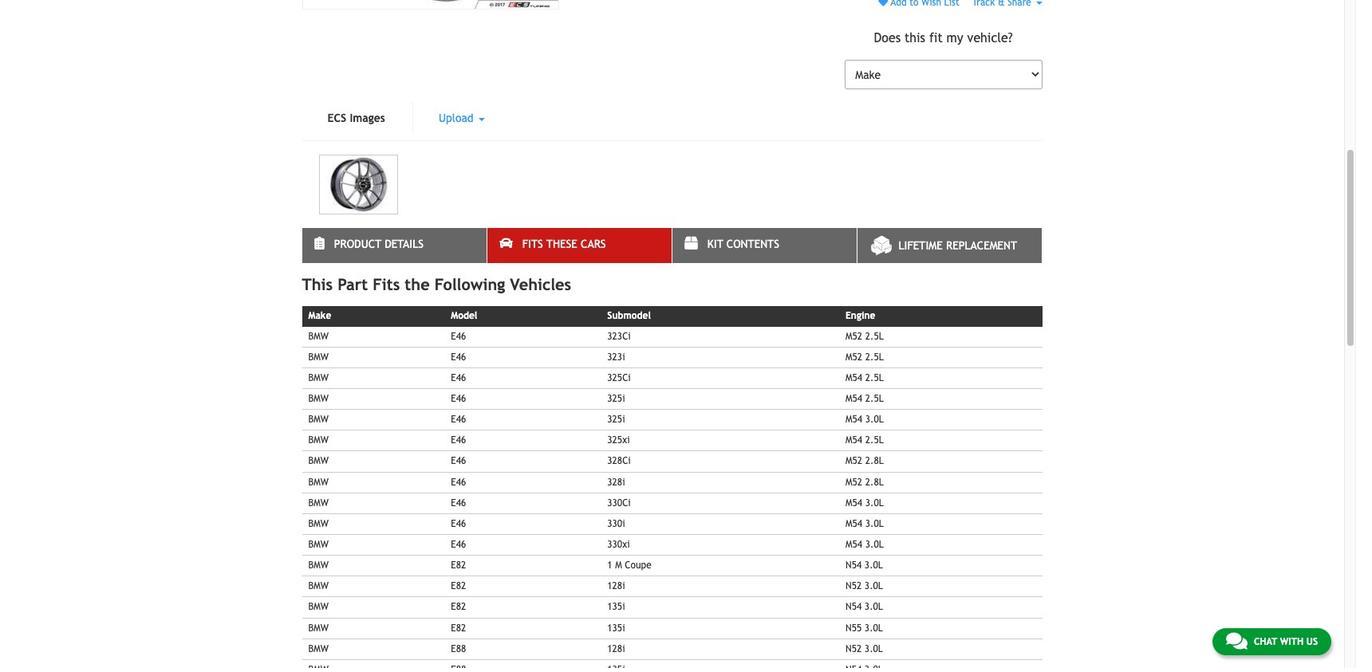 Task type: describe. For each thing, give the bounding box(es) containing it.
2.5l for 325ci
[[866, 373, 884, 384]]

n54 for 135i
[[846, 602, 862, 613]]

2.5l for 323ci
[[866, 331, 884, 342]]

upload
[[439, 112, 477, 125]]

m54 3.0l for 330ci
[[846, 498, 884, 509]]

1 m coupe
[[608, 560, 652, 572]]

13 bmw from the top
[[308, 581, 329, 592]]

m52 2.5l for 323i
[[846, 352, 884, 363]]

4 e46 from the top
[[451, 393, 466, 405]]

fits these cars link
[[487, 229, 672, 264]]

part
[[338, 276, 368, 294]]

14 bmw from the top
[[308, 602, 329, 613]]

does
[[874, 30, 901, 45]]

325ci
[[608, 373, 631, 384]]

9 e46 from the top
[[451, 498, 466, 509]]

kit
[[708, 238, 724, 251]]

lifetime replacement
[[899, 240, 1018, 253]]

330ci
[[608, 498, 631, 509]]

m
[[615, 560, 622, 572]]

11 e46 from the top
[[451, 539, 466, 551]]

0 vertical spatial es#4472558 - rf513dbkkt1 - 18" bbs rf diamond black - staggered set - 18x8 et35 / 18x9 et47 72.6cb pfs rings - diamond black - bbs - bmw image
[[302, 0, 560, 9]]

325i for m54 2.5l
[[608, 393, 625, 405]]

7 e46 from the top
[[451, 456, 466, 467]]

m54 2.5l for 325i
[[846, 393, 884, 405]]

3 bmw from the top
[[308, 373, 329, 384]]

us
[[1307, 637, 1318, 648]]

n52 3.0l for e88
[[846, 644, 883, 655]]

following
[[435, 276, 505, 294]]

8 e46 from the top
[[451, 477, 466, 488]]

n54 3.0l for 135i
[[846, 602, 883, 613]]

details
[[385, 238, 424, 251]]

chat with us link
[[1213, 629, 1332, 656]]

2 e82 from the top
[[451, 581, 466, 592]]

2.5l for 323i
[[866, 352, 884, 363]]

does this fit my vehicle?
[[874, 30, 1013, 45]]

0 vertical spatial fits
[[523, 238, 543, 251]]

1 vertical spatial es#4472558 - rf513dbkkt1 - 18" bbs rf diamond black - staggered set - 18x8 et35 / 18x9 et47 72.6cb pfs rings - diamond black - bbs - bmw image
[[319, 155, 398, 215]]

m54 3.0l for 330xi
[[846, 539, 884, 551]]

5 m54 from the top
[[846, 498, 863, 509]]

6 e46 from the top
[[451, 435, 466, 446]]

this
[[302, 276, 333, 294]]

replacement
[[947, 240, 1018, 253]]

ecs images link
[[302, 102, 411, 134]]

my
[[947, 30, 964, 45]]

1 bmw from the top
[[308, 331, 329, 342]]

n55 3.0l
[[846, 623, 883, 634]]

m52 for 328ci
[[846, 456, 863, 467]]

product
[[334, 238, 382, 251]]

15 bmw from the top
[[308, 623, 329, 634]]

323i
[[608, 352, 625, 363]]

330i
[[608, 519, 625, 530]]

11 bmw from the top
[[308, 539, 329, 551]]

submodel
[[608, 311, 651, 322]]

product details
[[334, 238, 424, 251]]

4 bmw from the top
[[308, 393, 329, 405]]

3 e46 from the top
[[451, 373, 466, 384]]

6 bmw from the top
[[308, 435, 329, 446]]

10 bmw from the top
[[308, 519, 329, 530]]

m52 2.5l for 323ci
[[846, 331, 884, 342]]

2.5l for 325xi
[[866, 435, 884, 446]]

m52 for 323i
[[846, 352, 863, 363]]

5 bmw from the top
[[308, 414, 329, 425]]

n52 for e82
[[846, 581, 862, 592]]

3 e82 from the top
[[451, 602, 466, 613]]

with
[[1281, 637, 1304, 648]]

product details link
[[302, 229, 486, 264]]

chat with us
[[1254, 637, 1318, 648]]

330xi
[[608, 539, 630, 551]]

make
[[308, 311, 331, 322]]

16 bmw from the top
[[308, 644, 329, 655]]

vehicle?
[[968, 30, 1013, 45]]

fits these cars
[[523, 238, 606, 251]]

3 m54 from the top
[[846, 414, 863, 425]]

coupe
[[625, 560, 652, 572]]

8 bmw from the top
[[308, 477, 329, 488]]



Task type: vqa. For each thing, say whether or not it's contained in the screenshot.


Task type: locate. For each thing, give the bounding box(es) containing it.
upload button
[[413, 102, 511, 134]]

0 vertical spatial n52
[[846, 581, 862, 592]]

325i up 325xi
[[608, 414, 625, 425]]

10 e46 from the top
[[451, 519, 466, 530]]

2 n54 from the top
[[846, 602, 862, 613]]

2.5l for 325i
[[866, 393, 884, 405]]

128i for e82
[[608, 581, 625, 592]]

6 m54 from the top
[[846, 519, 863, 530]]

0 vertical spatial m54 2.5l
[[846, 373, 884, 384]]

0 vertical spatial m52 2.8l
[[846, 456, 884, 467]]

2 n52 3.0l from the top
[[846, 644, 883, 655]]

1 vertical spatial 128i
[[608, 644, 625, 655]]

1 2.5l from the top
[[866, 331, 884, 342]]

m52 2.8l
[[846, 456, 884, 467], [846, 477, 884, 488]]

m54 3.0l
[[846, 414, 884, 425], [846, 498, 884, 509], [846, 519, 884, 530], [846, 539, 884, 551]]

n54 3.0l
[[846, 560, 883, 572], [846, 602, 883, 613]]

0 vertical spatial m52 2.5l
[[846, 331, 884, 342]]

128i for e88
[[608, 644, 625, 655]]

1 e46 from the top
[[451, 331, 466, 342]]

model
[[451, 311, 478, 322]]

1 n54 from the top
[[846, 560, 862, 572]]

135i for n55 3.0l
[[608, 623, 625, 634]]

m54
[[846, 373, 863, 384], [846, 393, 863, 405], [846, 414, 863, 425], [846, 435, 863, 446], [846, 498, 863, 509], [846, 519, 863, 530], [846, 539, 863, 551]]

ecs
[[328, 112, 347, 125]]

3 2.5l from the top
[[866, 373, 884, 384]]

4 m54 3.0l from the top
[[846, 539, 884, 551]]

n54 3.0l for 1 m coupe
[[846, 560, 883, 572]]

4 m52 from the top
[[846, 477, 863, 488]]

328i
[[608, 477, 625, 488]]

2 2.8l from the top
[[866, 477, 884, 488]]

n55
[[846, 623, 862, 634]]

0 vertical spatial n54 3.0l
[[846, 560, 883, 572]]

ecs images
[[328, 112, 385, 125]]

1 135i from the top
[[608, 602, 625, 613]]

these
[[547, 238, 578, 251]]

kit contents link
[[672, 229, 857, 264]]

2.5l
[[866, 331, 884, 342], [866, 352, 884, 363], [866, 373, 884, 384], [866, 393, 884, 405], [866, 435, 884, 446]]

fits left these
[[523, 238, 543, 251]]

9 bmw from the top
[[308, 498, 329, 509]]

2 128i from the top
[[608, 644, 625, 655]]

2 e46 from the top
[[451, 352, 466, 363]]

1 m54 from the top
[[846, 373, 863, 384]]

e82
[[451, 560, 466, 572], [451, 581, 466, 592], [451, 602, 466, 613], [451, 623, 466, 634]]

3 m52 from the top
[[846, 456, 863, 467]]

e88
[[451, 644, 466, 655]]

kit contents
[[708, 238, 780, 251]]

2 m52 2.8l from the top
[[846, 477, 884, 488]]

2.8l
[[866, 456, 884, 467], [866, 477, 884, 488]]

n52 3.0l up the n55 3.0l
[[846, 581, 883, 592]]

n52 3.0l down the n55 3.0l
[[846, 644, 883, 655]]

7 bmw from the top
[[308, 456, 329, 467]]

2 m54 3.0l from the top
[[846, 498, 884, 509]]

engine
[[846, 311, 876, 322]]

325i for m54 3.0l
[[608, 414, 625, 425]]

2 2.5l from the top
[[866, 352, 884, 363]]

m54 2.5l for 325xi
[[846, 435, 884, 446]]

1 vertical spatial 325i
[[608, 414, 625, 425]]

0 vertical spatial 2.8l
[[866, 456, 884, 467]]

1 vertical spatial n54
[[846, 602, 862, 613]]

2 vertical spatial m54 2.5l
[[846, 435, 884, 446]]

m54 2.5l
[[846, 373, 884, 384], [846, 393, 884, 405], [846, 435, 884, 446]]

1
[[608, 560, 613, 572]]

chat
[[1254, 637, 1278, 648]]

1 n52 from the top
[[846, 581, 862, 592]]

2 n54 3.0l from the top
[[846, 602, 883, 613]]

328ci
[[608, 456, 631, 467]]

m54 2.5l for 325ci
[[846, 373, 884, 384]]

1 vertical spatial n54 3.0l
[[846, 602, 883, 613]]

1 vertical spatial n52 3.0l
[[846, 644, 883, 655]]

lifetime
[[899, 240, 943, 253]]

m52 2.5l
[[846, 331, 884, 342], [846, 352, 884, 363]]

5 e46 from the top
[[451, 414, 466, 425]]

1 e82 from the top
[[451, 560, 466, 572]]

128i
[[608, 581, 625, 592], [608, 644, 625, 655]]

1 vertical spatial n52
[[846, 644, 862, 655]]

135i
[[608, 602, 625, 613], [608, 623, 625, 634]]

n54
[[846, 560, 862, 572], [846, 602, 862, 613]]

323ci
[[608, 331, 631, 342]]

7 m54 from the top
[[846, 539, 863, 551]]

3 m54 2.5l from the top
[[846, 435, 884, 446]]

n52 3.0l for e82
[[846, 581, 883, 592]]

1 vertical spatial m52 2.5l
[[846, 352, 884, 363]]

1 n54 3.0l from the top
[[846, 560, 883, 572]]

images
[[350, 112, 385, 125]]

1 n52 3.0l from the top
[[846, 581, 883, 592]]

n52 down n55
[[846, 644, 862, 655]]

vehicles
[[510, 276, 572, 294]]

n52 for e88
[[846, 644, 862, 655]]

1 2.8l from the top
[[866, 456, 884, 467]]

the
[[405, 276, 430, 294]]

0 vertical spatial 325i
[[608, 393, 625, 405]]

1 m52 2.8l from the top
[[846, 456, 884, 467]]

1 vertical spatial 135i
[[608, 623, 625, 634]]

0 horizontal spatial fits
[[373, 276, 400, 294]]

e46
[[451, 331, 466, 342], [451, 352, 466, 363], [451, 373, 466, 384], [451, 393, 466, 405], [451, 414, 466, 425], [451, 435, 466, 446], [451, 456, 466, 467], [451, 477, 466, 488], [451, 498, 466, 509], [451, 519, 466, 530], [451, 539, 466, 551]]

1 vertical spatial fits
[[373, 276, 400, 294]]

1 m54 2.5l from the top
[[846, 373, 884, 384]]

m52 for 323ci
[[846, 331, 863, 342]]

cars
[[581, 238, 606, 251]]

325i down 325ci
[[608, 393, 625, 405]]

2 bmw from the top
[[308, 352, 329, 363]]

1 vertical spatial m52 2.8l
[[846, 477, 884, 488]]

fits
[[523, 238, 543, 251], [373, 276, 400, 294]]

heart image
[[879, 0, 888, 8]]

2 n52 from the top
[[846, 644, 862, 655]]

1 m52 from the top
[[846, 331, 863, 342]]

es#4472558 - rf513dbkkt1 - 18" bbs rf diamond black - staggered set - 18x8 et35 / 18x9 et47 72.6cb pfs rings - diamond black - bbs - bmw image
[[302, 0, 560, 9], [319, 155, 398, 215]]

comments image
[[1227, 632, 1248, 651]]

bmw
[[308, 331, 329, 342], [308, 352, 329, 363], [308, 373, 329, 384], [308, 393, 329, 405], [308, 414, 329, 425], [308, 435, 329, 446], [308, 456, 329, 467], [308, 477, 329, 488], [308, 498, 329, 509], [308, 519, 329, 530], [308, 539, 329, 551], [308, 560, 329, 572], [308, 581, 329, 592], [308, 602, 329, 613], [308, 623, 329, 634], [308, 644, 329, 655]]

1 vertical spatial 2.8l
[[866, 477, 884, 488]]

lifetime replacement link
[[858, 229, 1042, 264]]

325i
[[608, 393, 625, 405], [608, 414, 625, 425]]

m52
[[846, 331, 863, 342], [846, 352, 863, 363], [846, 456, 863, 467], [846, 477, 863, 488]]

4 m54 from the top
[[846, 435, 863, 446]]

m52 for 328i
[[846, 477, 863, 488]]

0 vertical spatial n54
[[846, 560, 862, 572]]

1 horizontal spatial fits
[[523, 238, 543, 251]]

1 vertical spatial m54 2.5l
[[846, 393, 884, 405]]

0 vertical spatial 135i
[[608, 602, 625, 613]]

fits left "the"
[[373, 276, 400, 294]]

contents
[[727, 238, 780, 251]]

2 m52 2.5l from the top
[[846, 352, 884, 363]]

2.8l for 328ci
[[866, 456, 884, 467]]

m54 3.0l for 330i
[[846, 519, 884, 530]]

this
[[905, 30, 926, 45]]

n52
[[846, 581, 862, 592], [846, 644, 862, 655]]

1 m54 3.0l from the top
[[846, 414, 884, 425]]

1 325i from the top
[[608, 393, 625, 405]]

m52 2.8l for 328ci
[[846, 456, 884, 467]]

2 m54 from the top
[[846, 393, 863, 405]]

2 325i from the top
[[608, 414, 625, 425]]

325xi
[[608, 435, 630, 446]]

fit
[[930, 30, 943, 45]]

0 vertical spatial 128i
[[608, 581, 625, 592]]

2.8l for 328i
[[866, 477, 884, 488]]

2 m52 from the top
[[846, 352, 863, 363]]

n54 for 1 m coupe
[[846, 560, 862, 572]]

5 2.5l from the top
[[866, 435, 884, 446]]

12 bmw from the top
[[308, 560, 329, 572]]

1 m52 2.5l from the top
[[846, 331, 884, 342]]

4 2.5l from the top
[[866, 393, 884, 405]]

n52 up n55
[[846, 581, 862, 592]]

n52 3.0l
[[846, 581, 883, 592], [846, 644, 883, 655]]

m52 2.8l for 328i
[[846, 477, 884, 488]]

1 128i from the top
[[608, 581, 625, 592]]

135i for n54 3.0l
[[608, 602, 625, 613]]

3.0l
[[866, 414, 884, 425], [866, 498, 884, 509], [866, 519, 884, 530], [866, 539, 884, 551], [865, 560, 883, 572], [865, 581, 883, 592], [865, 602, 883, 613], [865, 623, 883, 634], [865, 644, 883, 655]]

2 m54 2.5l from the top
[[846, 393, 884, 405]]

this part fits the following vehicles
[[302, 276, 572, 294]]

2 135i from the top
[[608, 623, 625, 634]]

0 vertical spatial n52 3.0l
[[846, 581, 883, 592]]

4 e82 from the top
[[451, 623, 466, 634]]

m54 3.0l for 325i
[[846, 414, 884, 425]]

3 m54 3.0l from the top
[[846, 519, 884, 530]]



